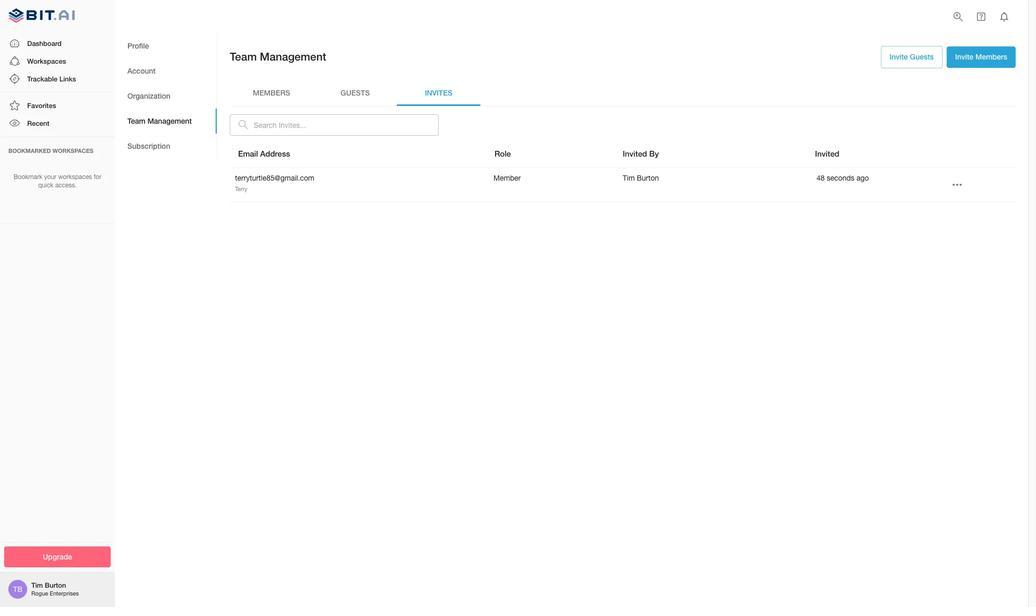 Task type: vqa. For each thing, say whether or not it's contained in the screenshot.
GUESTS
yes



Task type: locate. For each thing, give the bounding box(es) containing it.
1 horizontal spatial invite
[[955, 52, 974, 61]]

team management link
[[115, 109, 217, 134]]

0 horizontal spatial invite
[[890, 52, 908, 61]]

quick
[[38, 182, 53, 189]]

1 vertical spatial burton
[[45, 581, 66, 590]]

tim inside the tim burton rogue enterprises
[[31, 581, 43, 590]]

1 invite from the left
[[890, 52, 908, 61]]

invite left members
[[955, 52, 974, 61]]

Search Invites... search field
[[254, 114, 439, 136]]

invited by
[[623, 149, 659, 158]]

1 vertical spatial management
[[147, 116, 192, 125]]

0 horizontal spatial tim
[[31, 581, 43, 590]]

terryturtle85@gmail.com
[[235, 174, 314, 182]]

48
[[817, 174, 825, 182]]

invite inside invite guests 'button'
[[890, 52, 908, 61]]

0 horizontal spatial invited
[[623, 149, 647, 158]]

organization
[[127, 91, 170, 100]]

invited for invited by
[[623, 149, 647, 158]]

dashboard button
[[0, 34, 115, 52]]

management up members
[[260, 50, 326, 63]]

0 horizontal spatial management
[[147, 116, 192, 125]]

management
[[260, 50, 326, 63], [147, 116, 192, 125]]

team management up members
[[230, 50, 326, 63]]

profile
[[127, 41, 149, 50]]

management down organization link
[[147, 116, 192, 125]]

bookmark your workspaces for quick access.
[[14, 173, 101, 189]]

1 horizontal spatial team management
[[230, 50, 326, 63]]

invited
[[623, 149, 647, 158], [815, 149, 839, 158]]

team management down organization link
[[127, 116, 192, 125]]

member
[[494, 174, 521, 182]]

0 vertical spatial tim
[[623, 174, 635, 182]]

team up members
[[230, 50, 257, 63]]

1 horizontal spatial management
[[260, 50, 326, 63]]

burton for tim burton rogue enterprises
[[45, 581, 66, 590]]

0 vertical spatial team management
[[230, 50, 326, 63]]

0 vertical spatial burton
[[637, 174, 659, 182]]

invite inside invite members button
[[955, 52, 974, 61]]

2 invited from the left
[[815, 149, 839, 158]]

invites
[[425, 88, 452, 97]]

burton
[[637, 174, 659, 182], [45, 581, 66, 590]]

0 horizontal spatial burton
[[45, 581, 66, 590]]

0 horizontal spatial tab list
[[115, 33, 217, 159]]

1 horizontal spatial team
[[230, 50, 257, 63]]

invite left guests on the right top of page
[[890, 52, 908, 61]]

enterprises
[[50, 591, 79, 597]]

invited left by
[[623, 149, 647, 158]]

1 vertical spatial team management
[[127, 116, 192, 125]]

burton up the enterprises
[[45, 581, 66, 590]]

for
[[94, 173, 101, 180]]

team up the subscription
[[127, 116, 145, 125]]

0 vertical spatial team
[[230, 50, 257, 63]]

bookmarked workspaces
[[8, 147, 93, 154]]

trackable
[[27, 75, 57, 83]]

invited for invited
[[815, 149, 839, 158]]

tb
[[13, 585, 22, 594]]

burton down by
[[637, 174, 659, 182]]

email
[[238, 149, 258, 158]]

1 vertical spatial tim
[[31, 581, 43, 590]]

organization link
[[115, 84, 217, 109]]

dashboard
[[27, 39, 62, 47]]

1 vertical spatial team
[[127, 116, 145, 125]]

tim down invited by on the top
[[623, 174, 635, 182]]

invited up 48
[[815, 149, 839, 158]]

1 horizontal spatial burton
[[637, 174, 659, 182]]

tab list containing members
[[230, 81, 1016, 106]]

48 seconds ago
[[817, 174, 869, 182]]

tab list
[[115, 33, 217, 159], [230, 81, 1016, 106]]

1 horizontal spatial tab list
[[230, 81, 1016, 106]]

invite for invite guests
[[890, 52, 908, 61]]

guests
[[910, 52, 934, 61]]

email address
[[238, 149, 290, 158]]

0 horizontal spatial team
[[127, 116, 145, 125]]

team
[[230, 50, 257, 63], [127, 116, 145, 125]]

invite members
[[955, 52, 1007, 61]]

tim
[[623, 174, 635, 182], [31, 581, 43, 590]]

terry
[[235, 186, 247, 192]]

burton inside the tim burton rogue enterprises
[[45, 581, 66, 590]]

1 invited from the left
[[623, 149, 647, 158]]

subscription link
[[115, 134, 217, 159]]

links
[[59, 75, 76, 83]]

0 horizontal spatial team management
[[127, 116, 192, 125]]

workspaces
[[58, 173, 92, 180]]

tim up "rogue"
[[31, 581, 43, 590]]

2 invite from the left
[[955, 52, 974, 61]]

1 horizontal spatial tim
[[623, 174, 635, 182]]

team management
[[230, 50, 326, 63], [127, 116, 192, 125]]

1 horizontal spatial invited
[[815, 149, 839, 158]]

invite
[[890, 52, 908, 61], [955, 52, 974, 61]]



Task type: describe. For each thing, give the bounding box(es) containing it.
guests button
[[313, 81, 397, 106]]

bookmarked
[[8, 147, 51, 154]]

trackable links
[[27, 75, 76, 83]]

trackable links button
[[0, 70, 115, 88]]

workspaces button
[[0, 52, 115, 70]]

invite members button
[[947, 46, 1016, 68]]

upgrade
[[43, 552, 72, 561]]

bookmark
[[14, 173, 42, 180]]

guests
[[341, 88, 370, 97]]

invites button
[[397, 81, 480, 106]]

workspaces
[[53, 147, 93, 154]]

invite guests
[[890, 52, 934, 61]]

terryturtle85@gmail.com terry
[[235, 174, 314, 192]]

seconds
[[827, 174, 855, 182]]

profile link
[[115, 33, 217, 58]]

upgrade button
[[4, 547, 111, 568]]

members button
[[230, 81, 313, 106]]

invite guests button
[[881, 46, 943, 68]]

members
[[976, 52, 1007, 61]]

0 vertical spatial management
[[260, 50, 326, 63]]

account
[[127, 66, 156, 75]]

account link
[[115, 58, 217, 84]]

invite for invite members
[[955, 52, 974, 61]]

recent
[[27, 119, 49, 128]]

role
[[495, 149, 511, 158]]

tim for tim burton
[[623, 174, 635, 182]]

tim burton rogue enterprises
[[31, 581, 79, 597]]

recent button
[[0, 115, 115, 132]]

rogue
[[31, 591, 48, 597]]

favorites
[[27, 101, 56, 110]]

subscription
[[127, 141, 170, 150]]

team inside tab list
[[127, 116, 145, 125]]

ago
[[857, 174, 869, 182]]

favorites button
[[0, 97, 115, 115]]

access.
[[55, 182, 77, 189]]

members
[[253, 88, 290, 97]]

burton for tim burton
[[637, 174, 659, 182]]

by
[[649, 149, 659, 158]]

tim for tim burton rogue enterprises
[[31, 581, 43, 590]]

your
[[44, 173, 56, 180]]

address
[[260, 149, 290, 158]]

team management inside tab list
[[127, 116, 192, 125]]

tim burton
[[623, 174, 659, 182]]

tab list containing profile
[[115, 33, 217, 159]]

workspaces
[[27, 57, 66, 65]]



